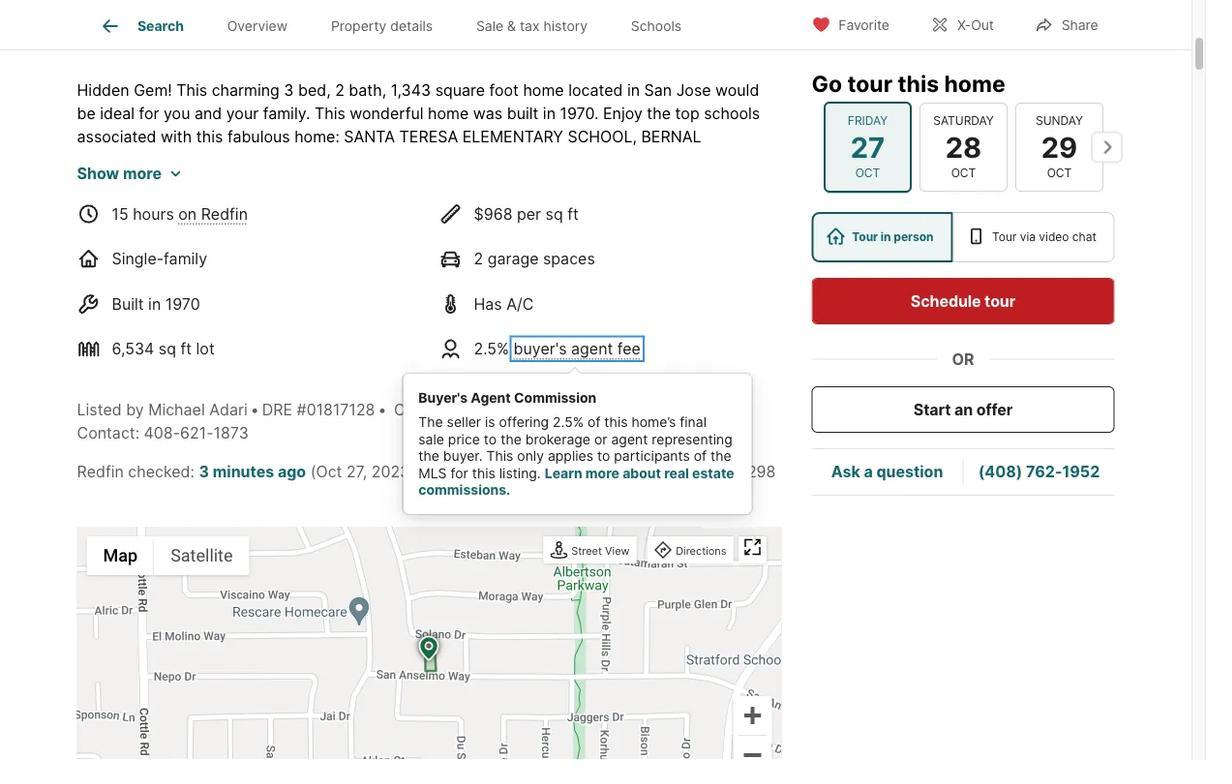 Task type: vqa. For each thing, say whether or not it's contained in the screenshot.
the "by"
yes



Task type: locate. For each thing, give the bounding box(es) containing it.
more right show
[[123, 163, 162, 182]]

0 horizontal spatial an
[[656, 150, 674, 169]]

ft down warmth
[[567, 204, 579, 223]]

an left offer
[[955, 400, 973, 419]]

1 horizontal spatial by
[[671, 173, 689, 192]]

1 horizontal spatial an
[[955, 400, 973, 419]]

tour inside option
[[992, 230, 1017, 244]]

schools tab
[[609, 3, 703, 49]]

agent
[[571, 339, 613, 358], [611, 431, 648, 447]]

2 horizontal spatial tour
[[985, 291, 1016, 310]]

about
[[623, 464, 661, 481]]

1 vertical spatial is
[[485, 414, 495, 430]]

of
[[588, 414, 601, 430], [694, 448, 707, 464]]

1,343
[[391, 80, 431, 99]]

0 vertical spatial a
[[767, 220, 775, 238]]

0 horizontal spatial is
[[158, 173, 170, 192]]

satellite button
[[154, 536, 249, 575]]

high
[[385, 150, 424, 169]]

1 horizontal spatial school,
[[568, 127, 637, 145]]

tour down kids
[[132, 243, 161, 262]]

commissions.
[[418, 481, 510, 498]]

tour up 'friday'
[[848, 70, 893, 97]]

2 vertical spatial this
[[486, 448, 513, 464]]

for up 'stainless'
[[213, 173, 233, 192]]

sale & tax history
[[476, 18, 588, 34]]

in inside option
[[881, 230, 891, 244]]

# right dre
[[297, 400, 307, 418]]

0 horizontal spatial 2
[[335, 80, 345, 99]]

oct inside friday 27 oct
[[855, 166, 880, 180]]

1 horizontal spatial a
[[864, 462, 873, 481]]

home up built
[[523, 80, 564, 99]]

1 vertical spatial 2
[[474, 249, 483, 268]]

is down agent
[[485, 414, 495, 430]]

ft left lot
[[181, 339, 192, 358]]

tour left person
[[852, 230, 878, 244]]

school, up features
[[568, 127, 637, 145]]

1 oct from the left
[[855, 166, 880, 180]]

15 hours on redfin
[[112, 204, 248, 223]]

2 oct from the left
[[951, 166, 976, 180]]

show more button
[[77, 161, 181, 185]]

this inside hidden gem! this charming 3 bed, 2 bath, 1,343 square foot home located in san jose would be ideal for you and your family. this wonderful home was built in 1970. enjoy the top schools associated with this fabulous home: santa teresa elementary school, bernal intermediate school, santa teresa high school. the kitchen features an attractive island that is ideal for entertaining. enjoy the ambience and the warmth provided by the home's fireplace. the stainless steel appliances in the kitchen add to the space's elegant atmosphere. keep the kids entertained for hours with the beautiful backyard and pool area. contact me for a private tour today!
[[196, 127, 223, 145]]

for down "steel"
[[270, 220, 290, 238]]

santa up entertaining.
[[266, 150, 318, 169]]

me
[[715, 220, 738, 238]]

1 horizontal spatial 3
[[284, 80, 294, 99]]

1 vertical spatial more
[[586, 464, 620, 481]]

the up estate
[[711, 448, 732, 464]]

of up or
[[588, 414, 601, 430]]

by down attractive
[[671, 173, 689, 192]]

0 vertical spatial with
[[161, 127, 192, 145]]

tour via video chat option
[[953, 212, 1115, 262]]

2.5% up brokerage
[[553, 414, 584, 430]]

• right 01817128
[[378, 400, 387, 418]]

0 vertical spatial kitchen
[[534, 150, 587, 169]]

buyer's
[[514, 339, 567, 358]]

1 horizontal spatial more
[[586, 464, 620, 481]]

the
[[501, 150, 530, 169], [149, 196, 177, 215], [418, 414, 443, 430]]

2 right bed,
[[335, 80, 345, 99]]

built in 1970
[[112, 294, 200, 313]]

# right about
[[669, 462, 679, 480]]

checked:
[[128, 462, 195, 480]]

redfin right on
[[201, 204, 248, 223]]

enjoy
[[603, 103, 643, 122], [335, 173, 374, 192]]

01817128
[[307, 400, 375, 418]]

street view
[[571, 544, 630, 557]]

0 horizontal spatial oct
[[855, 166, 880, 180]]

to inside hidden gem! this charming 3 bed, 2 bath, 1,343 square foot home located in san jose would be ideal for you and your family. this wonderful home was built in 1970. enjoy the top schools associated with this fabulous home: santa teresa elementary school, bernal intermediate school, santa teresa high school. the kitchen features an attractive island that is ideal for entertaining. enjoy the ambience and the warmth provided by the home's fireplace. the stainless steel appliances in the kitchen add to the space's elegant atmosphere. keep the kids entertained for hours with the beautiful backyard and pool area. contact me for a private tour today!
[[508, 196, 523, 215]]

more inside learn more about real estate commissions.
[[586, 464, 620, 481]]

• left only
[[501, 462, 510, 480]]

to
[[508, 196, 523, 215], [484, 431, 497, 447], [597, 448, 610, 464]]

share button
[[1018, 4, 1115, 44]]

$968 per sq ft
[[474, 204, 579, 223]]

2 garage spaces
[[474, 249, 595, 268]]

foot
[[489, 80, 519, 99]]

the down "san"
[[647, 103, 671, 122]]

29
[[1041, 130, 1077, 164]]

0 horizontal spatial a
[[767, 220, 775, 238]]

0 horizontal spatial santa
[[266, 150, 318, 169]]

an down bernal
[[656, 150, 674, 169]]

elegant
[[615, 196, 670, 215]]

oct down 29 on the right top
[[1047, 166, 1072, 180]]

oct for 28
[[951, 166, 976, 180]]

0 horizontal spatial this
[[176, 80, 207, 99]]

a right me
[[767, 220, 775, 238]]

hours down appliances
[[294, 220, 336, 238]]

this up or
[[604, 414, 628, 430]]

2.5% down the has
[[474, 339, 514, 358]]

2 inside hidden gem! this charming 3 bed, 2 bath, 1,343 square foot home located in san jose would be ideal for you and your family. this wonderful home was built in 1970. enjoy the top schools associated with this fabulous home: santa teresa elementary school, bernal intermediate school, santa teresa high school. the kitchen features an attractive island that is ideal for entertaining. enjoy the ambience and the warmth provided by the home's fireplace. the stainless steel appliances in the kitchen add to the space's elegant atmosphere. keep the kids entertained for hours with the beautiful backyard and pool area. contact me for a private tour today!
[[335, 80, 345, 99]]

oct inside saturday 28 oct
[[951, 166, 976, 180]]

1 vertical spatial of
[[694, 448, 707, 464]]

hours
[[133, 204, 174, 223], [294, 220, 336, 238]]

and up spaces
[[544, 220, 572, 238]]

school,
[[568, 127, 637, 145], [193, 150, 262, 169]]

kitchen up warmth
[[534, 150, 587, 169]]

chat
[[1073, 230, 1097, 244]]

more
[[123, 163, 162, 182], [586, 464, 620, 481]]

0 vertical spatial the
[[501, 150, 530, 169]]

tour inside button
[[985, 291, 1016, 310]]

1 horizontal spatial of
[[694, 448, 707, 464]]

tour inside option
[[852, 230, 878, 244]]

1 horizontal spatial the
[[418, 414, 443, 430]]

this up home:
[[315, 103, 346, 122]]

2 tour from the left
[[992, 230, 1017, 244]]

show
[[77, 163, 119, 182]]

0 vertical spatial enjoy
[[603, 103, 643, 122]]

tour inside hidden gem! this charming 3 bed, 2 bath, 1,343 square foot home located in san jose would be ideal for you and your family. this wonderful home was built in 1970. enjoy the top schools associated with this fabulous home: santa teresa elementary school, bernal intermediate school, santa teresa high school. the kitchen features an attractive island that is ideal for entertaining. enjoy the ambience and the warmth provided by the home's fireplace. the stainless steel appliances in the kitchen add to the space's elegant atmosphere. keep the kids entertained for hours with the beautiful backyard and pool area. contact me for a private tour today!
[[132, 243, 161, 262]]

single-family
[[112, 249, 207, 268]]

0 vertical spatial is
[[158, 173, 170, 192]]

oct inside sunday 29 oct
[[1047, 166, 1072, 180]]

0 horizontal spatial teresa
[[322, 150, 381, 169]]

is inside hidden gem! this charming 3 bed, 2 bath, 1,343 square foot home located in san jose would be ideal for you and your family. this wonderful home was built in 1970. enjoy the top schools associated with this fabulous home: santa teresa elementary school, bernal intermediate school, santa teresa high school. the kitchen features an attractive island that is ideal for entertaining. enjoy the ambience and the warmth provided by the home's fireplace. the stainless steel appliances in the kitchen add to the space's elegant atmosphere. keep the kids entertained for hours with the beautiful backyard and pool area. contact me for a private tour today!
[[158, 173, 170, 192]]

teresa
[[399, 127, 458, 145], [322, 150, 381, 169]]

0 horizontal spatial kitchen
[[418, 196, 471, 215]]

1 vertical spatial ft
[[181, 339, 192, 358]]

None button
[[823, 101, 912, 193], [919, 102, 1007, 192], [1015, 102, 1103, 192], [823, 101, 912, 193], [919, 102, 1007, 192], [1015, 102, 1103, 192]]

stainless
[[181, 196, 245, 215]]

you
[[164, 103, 190, 122]]

list box containing tour in person
[[812, 212, 1115, 262]]

map region
[[70, 412, 814, 760]]

0 vertical spatial by
[[671, 173, 689, 192]]

0 vertical spatial teresa
[[399, 127, 458, 145]]

0 vertical spatial an
[[656, 150, 674, 169]]

0 vertical spatial 2
[[335, 80, 345, 99]]

steel
[[250, 196, 285, 215]]

the up beautiful
[[390, 196, 414, 215]]

about
[[77, 19, 144, 46]]

home up saturday
[[944, 70, 1006, 97]]

2 horizontal spatial and
[[544, 220, 572, 238]]

2 horizontal spatial the
[[501, 150, 530, 169]]

1 horizontal spatial kitchen
[[534, 150, 587, 169]]

oct down 27
[[855, 166, 880, 180]]

0 horizontal spatial tour
[[852, 230, 878, 244]]

is right that
[[158, 173, 170, 192]]

your
[[226, 103, 259, 122]]

teresa down home:
[[322, 150, 381, 169]]

0 horizontal spatial by
[[126, 400, 144, 418]]

hours inside hidden gem! this charming 3 bed, 2 bath, 1,343 square foot home located in san jose would be ideal for you and your family. this wonderful home was built in 1970. enjoy the top schools associated with this fabulous home: santa teresa elementary school, bernal intermediate school, santa teresa high school. the kitchen features an attractive island that is ideal for entertaining. enjoy the ambience and the warmth provided by the home's fireplace. the stainless steel appliances in the kitchen add to the space's elegant atmosphere. keep the kids entertained for hours with the beautiful backyard and pool area. contact me for a private tour today!
[[294, 220, 336, 238]]

for right me
[[742, 220, 762, 238]]

enjoy down located
[[603, 103, 643, 122]]

2
[[335, 80, 345, 99], [474, 249, 483, 268]]

1 tour from the left
[[852, 230, 878, 244]]

this up you in the left of the page
[[176, 80, 207, 99]]

with down you in the left of the page
[[161, 127, 192, 145]]

the
[[647, 103, 671, 122], [378, 173, 402, 192], [514, 173, 538, 192], [693, 173, 717, 192], [390, 196, 414, 215], [527, 196, 551, 215], [118, 220, 142, 238], [376, 220, 400, 238], [501, 431, 522, 447], [418, 448, 439, 464], [711, 448, 732, 464]]

1 vertical spatial #
[[669, 462, 679, 480]]

3 down 621- on the left bottom
[[199, 462, 209, 480]]

2 left the garage
[[474, 249, 483, 268]]

0 horizontal spatial #
[[297, 400, 307, 418]]

more down or
[[586, 464, 620, 481]]

a right ask
[[864, 462, 873, 481]]

0 vertical spatial of
[[588, 414, 601, 430]]

sq right 6,534
[[159, 339, 176, 358]]

sq right "per"
[[546, 204, 563, 223]]

1 horizontal spatial tour
[[992, 230, 1017, 244]]

about this home
[[77, 19, 257, 46]]

0 vertical spatial this
[[176, 80, 207, 99]]

for down buyer.
[[451, 464, 468, 481]]

0 vertical spatial sq
[[546, 204, 563, 223]]

learn more about real estate commissions.
[[418, 464, 734, 498]]

tour for tour via video chat
[[992, 230, 1017, 244]]

tour
[[848, 70, 893, 97], [132, 243, 161, 262], [985, 291, 1016, 310]]

minutes
[[213, 462, 274, 480]]

an inside hidden gem! this charming 3 bed, 2 bath, 1,343 square foot home located in san jose would be ideal for you and your family. this wonderful home was built in 1970. enjoy the top schools associated with this fabulous home: santa teresa elementary school, bernal intermediate school, santa teresa high school. the kitchen features an attractive island that is ideal for entertaining. enjoy the ambience and the warmth provided by the home's fireplace. the stainless steel appliances in the kitchen add to the space's elegant atmosphere. keep the kids entertained for hours with the beautiful backyard and pool area. contact me for a private tour today!
[[656, 150, 674, 169]]

or
[[952, 350, 974, 368]]

1 vertical spatial and
[[482, 173, 510, 192]]

for down gem!
[[139, 103, 159, 122]]

applies
[[548, 448, 593, 464]]

to right the price
[[484, 431, 497, 447]]

kitchen down ambience
[[418, 196, 471, 215]]

enjoy up appliances
[[335, 173, 374, 192]]

3 up family.
[[284, 80, 294, 99]]

teresa up high
[[399, 127, 458, 145]]

tour left via
[[992, 230, 1017, 244]]

santa down wonderful
[[344, 127, 395, 145]]

michael
[[148, 400, 205, 418]]

0 vertical spatial ft
[[567, 204, 579, 223]]

1 vertical spatial by
[[126, 400, 144, 418]]

this up listing.
[[486, 448, 513, 464]]

agent inside the seller is offering 2.5% of this home's final sale price to the brokerage or agent representing the buyer. this only applies to participants of the mls for this listing.
[[611, 431, 648, 447]]

tour right the schedule
[[985, 291, 1016, 310]]

property details tab
[[309, 3, 455, 49]]

0 horizontal spatial of
[[588, 414, 601, 430]]

0 vertical spatial redfin
[[201, 204, 248, 223]]

commission
[[514, 389, 597, 405]]

0 vertical spatial ideal
[[100, 103, 135, 122]]

• left dre
[[250, 400, 259, 418]]

0 vertical spatial santa
[[344, 127, 395, 145]]

pool
[[576, 220, 608, 238]]

1 horizontal spatial redfin
[[201, 204, 248, 223]]

2 horizontal spatial to
[[597, 448, 610, 464]]

the down offering
[[501, 431, 522, 447]]

to up 'backyard'
[[508, 196, 523, 215]]

agent left fee
[[571, 339, 613, 358]]

1 horizontal spatial with
[[340, 220, 371, 238]]

for inside the seller is offering 2.5% of this home's final sale price to the brokerage or agent representing the buyer. this only applies to participants of the mls for this listing.
[[451, 464, 468, 481]]

tab list
[[77, 0, 719, 49]]

area.
[[612, 220, 648, 238]]

2 vertical spatial the
[[418, 414, 443, 430]]

intermediate
[[77, 150, 188, 169]]

1 vertical spatial agent
[[611, 431, 648, 447]]

to down or
[[597, 448, 610, 464]]

gem!
[[134, 80, 172, 99]]

1 horizontal spatial to
[[508, 196, 523, 215]]

this up saturday
[[898, 70, 939, 97]]

menu bar
[[87, 536, 249, 575]]

space's
[[556, 196, 611, 215]]

0 vertical spatial 2.5%
[[474, 339, 514, 358]]

ask a question
[[831, 462, 943, 481]]

person
[[894, 230, 934, 244]]

11:25am)
[[433, 462, 498, 480]]

2 horizontal spatial this
[[486, 448, 513, 464]]

this inside the seller is offering 2.5% of this home's final sale price to the brokerage or agent representing the buyer. this only applies to participants of the mls for this listing.
[[486, 448, 513, 464]]

agent
[[471, 389, 511, 405]]

question
[[877, 462, 943, 481]]

for
[[139, 103, 159, 122], [213, 173, 233, 192], [270, 220, 290, 238], [742, 220, 762, 238], [451, 464, 468, 481]]

oct
[[855, 166, 880, 180], [951, 166, 976, 180], [1047, 166, 1072, 180]]

this right about on the left top of the page
[[149, 19, 190, 46]]

1 horizontal spatial tour
[[848, 70, 893, 97]]

27,
[[347, 462, 367, 480]]

(408) 762-1952 link
[[979, 462, 1100, 481]]

the up kids
[[149, 196, 177, 215]]

1 vertical spatial with
[[340, 220, 371, 238]]

0 vertical spatial more
[[123, 163, 162, 182]]

0 horizontal spatial tour
[[132, 243, 161, 262]]

in
[[627, 80, 640, 99], [543, 103, 556, 122], [372, 196, 385, 215], [881, 230, 891, 244], [148, 294, 161, 313]]

and right you in the left of the page
[[195, 103, 222, 122]]

redfin down contact:
[[77, 462, 124, 480]]

ideal up associated
[[100, 103, 135, 122]]

or
[[594, 431, 608, 447]]

#
[[297, 400, 307, 418], [669, 462, 679, 480]]

1 horizontal spatial oct
[[951, 166, 976, 180]]

0 vertical spatial 3
[[284, 80, 294, 99]]

this left "fabulous"
[[196, 127, 223, 145]]

6,534
[[112, 339, 154, 358]]

be
[[77, 103, 96, 122]]

3 oct from the left
[[1047, 166, 1072, 180]]

agent up participants at the right of the page
[[611, 431, 648, 447]]

0 horizontal spatial sq
[[159, 339, 176, 358]]

and up the add on the left top of page
[[482, 173, 510, 192]]

1 horizontal spatial hours
[[294, 220, 336, 238]]

with
[[161, 127, 192, 145], [340, 220, 371, 238]]

1 horizontal spatial is
[[485, 414, 495, 430]]

built
[[112, 294, 144, 313]]

tab list containing search
[[77, 0, 719, 49]]

contact
[[653, 220, 711, 238]]

0 horizontal spatial the
[[149, 196, 177, 215]]

school, down "fabulous"
[[193, 150, 262, 169]]

home's
[[632, 414, 676, 430]]

the down elementary
[[501, 150, 530, 169]]

a/c
[[507, 294, 534, 313]]

0 vertical spatial to
[[508, 196, 523, 215]]

the down sale
[[418, 448, 439, 464]]

hours right the '15'
[[133, 204, 174, 223]]

home up charming
[[196, 19, 257, 46]]

more inside dropdown button
[[123, 163, 162, 182]]

1 vertical spatial an
[[955, 400, 973, 419]]

of down representing
[[694, 448, 707, 464]]

the up sale
[[418, 414, 443, 430]]

1 horizontal spatial sq
[[546, 204, 563, 223]]

1 horizontal spatial enjoy
[[603, 103, 643, 122]]

0 horizontal spatial with
[[161, 127, 192, 145]]

1 vertical spatial school,
[[193, 150, 262, 169]]

2 horizontal spatial oct
[[1047, 166, 1072, 180]]

1 horizontal spatial this
[[315, 103, 346, 122]]

408-
[[144, 423, 180, 442]]

santa
[[344, 127, 395, 145], [266, 150, 318, 169]]

with down appliances
[[340, 220, 371, 238]]

tour for go
[[848, 70, 893, 97]]

oct down 28 at the right of the page
[[951, 166, 976, 180]]

1 horizontal spatial 2.5%
[[553, 414, 584, 430]]

by up contact:
[[126, 400, 144, 418]]

ideal up on
[[174, 173, 209, 192]]

list box
[[812, 212, 1115, 262]]



Task type: describe. For each thing, give the bounding box(es) containing it.
private
[[77, 243, 128, 262]]

buyer.
[[443, 448, 483, 464]]

1 vertical spatial teresa
[[322, 150, 381, 169]]

saturday
[[933, 114, 994, 128]]

the down warmth
[[527, 196, 551, 215]]

friday 27 oct
[[847, 114, 887, 180]]

school.
[[428, 150, 497, 169]]

street view button
[[545, 538, 635, 564]]

an inside start an offer button
[[955, 400, 973, 419]]

the down high
[[378, 173, 402, 192]]

the down fireplace.
[[118, 220, 142, 238]]

street
[[571, 544, 602, 557]]

features
[[592, 150, 652, 169]]

buyer's agent commission
[[418, 389, 597, 405]]

6,534 sq ft lot
[[112, 339, 215, 358]]

the inside the seller is offering 2.5% of this home's final sale price to the brokerage or agent representing the buyer. this only applies to participants of the mls for this listing.
[[418, 414, 443, 430]]

seller
[[447, 414, 481, 430]]

schedule tour
[[911, 291, 1016, 310]]

listed
[[77, 400, 122, 418]]

directions button
[[650, 538, 731, 564]]

san
[[644, 80, 672, 99]]

1 vertical spatial the
[[149, 196, 177, 215]]

learn
[[545, 464, 582, 481]]

1 horizontal spatial #
[[669, 462, 679, 480]]

oct for 29
[[1047, 166, 1072, 180]]

friday
[[847, 114, 887, 128]]

search link
[[99, 15, 184, 38]]

was
[[473, 103, 503, 122]]

the seller is offering 2.5% of this home's final sale price to the brokerage or agent representing the buyer. this only applies to participants of the mls for this listing.
[[418, 414, 733, 481]]

2 vertical spatial and
[[544, 220, 572, 238]]

oct for 27
[[855, 166, 880, 180]]

sale
[[418, 431, 444, 447]]

hidden gem! this charming 3 bed, 2 bath, 1,343 square foot home located in san jose would be ideal for you and your family. this wonderful home was built in 1970. enjoy the top schools associated with this fabulous home: santa teresa elementary school, bernal intermediate school, santa teresa high school. the kitchen features an attractive island that is ideal for entertaining. enjoy the ambience and the warmth provided by the home's fireplace. the stainless steel appliances in the kitchen add to the space's elegant atmosphere. keep the kids entertained for hours with the beautiful backyard and pool area. contact me for a private tour today!
[[77, 80, 775, 262]]

spaces
[[543, 249, 595, 268]]

1 horizontal spatial santa
[[344, 127, 395, 145]]

final
[[680, 414, 707, 430]]

on
[[178, 204, 197, 223]]

built
[[507, 103, 539, 122]]

is inside the seller is offering 2.5% of this home's final sale price to the brokerage or agent representing the buyer. this only applies to participants of the mls for this listing.
[[485, 414, 495, 430]]

1 vertical spatial kitchen
[[418, 196, 471, 215]]

x-
[[957, 17, 971, 33]]

via
[[1020, 230, 1036, 244]]

0 vertical spatial school,
[[568, 127, 637, 145]]

property details
[[331, 18, 433, 34]]

price
[[448, 431, 480, 447]]

start an offer button
[[812, 386, 1115, 433]]

1 vertical spatial this
[[315, 103, 346, 122]]

hidden
[[77, 80, 129, 99]]

satellite
[[171, 545, 233, 566]]

map button
[[87, 536, 154, 575]]

per
[[517, 204, 541, 223]]

621-
[[180, 423, 213, 442]]

top
[[675, 103, 700, 122]]

overview tab
[[206, 3, 309, 49]]

0 vertical spatial agent
[[571, 339, 613, 358]]

1 vertical spatial redfin
[[77, 462, 124, 480]]

warmth
[[543, 173, 598, 192]]

home's
[[722, 173, 774, 192]]

elementary
[[463, 127, 563, 145]]

go tour this home
[[812, 70, 1006, 97]]

sale & tax history tab
[[455, 3, 609, 49]]

2.5% inside the seller is offering 2.5% of this home's final sale price to the brokerage or agent representing the buyer. this only applies to participants of the mls for this listing.
[[553, 414, 584, 430]]

atmosphere.
[[674, 196, 766, 215]]

beautiful
[[404, 220, 468, 238]]

(408)
[[979, 462, 1023, 481]]

tour for schedule
[[985, 291, 1016, 310]]

the down attractive
[[693, 173, 717, 192]]

has a/c
[[474, 294, 534, 313]]

1 horizontal spatial and
[[482, 173, 510, 192]]

1 vertical spatial 3
[[199, 462, 209, 480]]

on redfin link
[[178, 204, 248, 223]]

contact: 408-621-1873
[[77, 423, 249, 442]]

buyer's agent fee
[[514, 339, 641, 358]]

$968
[[474, 204, 513, 223]]

1 horizontal spatial teresa
[[399, 127, 458, 145]]

0 horizontal spatial and
[[195, 103, 222, 122]]

favorite button
[[795, 4, 906, 44]]

1 vertical spatial enjoy
[[335, 173, 374, 192]]

0 horizontal spatial •
[[250, 400, 259, 418]]

mls
[[418, 464, 447, 481]]

realty
[[516, 400, 561, 418]]

favorite
[[839, 17, 890, 33]]

2 horizontal spatial •
[[501, 462, 510, 480]]

participants
[[614, 448, 690, 464]]

ask
[[831, 462, 860, 481]]

1873
[[213, 423, 249, 442]]

add
[[476, 196, 504, 215]]

0 vertical spatial #
[[297, 400, 307, 418]]

762-
[[1026, 462, 1062, 481]]

the left beautiful
[[376, 220, 400, 238]]

single-
[[112, 249, 164, 268]]

1 horizontal spatial ft
[[567, 204, 579, 223]]

entertaining.
[[238, 173, 330, 192]]

a inside hidden gem! this charming 3 bed, 2 bath, 1,343 square foot home located in san jose would be ideal for you and your family. this wonderful home was built in 1970. enjoy the top schools associated with this fabulous home: santa teresa elementary school, bernal intermediate school, santa teresa high school. the kitchen features an attractive island that is ideal for entertaining. enjoy the ambience and the warmth provided by the home's fireplace. the stainless steel appliances in the kitchen add to the space's elegant atmosphere. keep the kids entertained for hours with the beautiful backyard and pool area. contact me for a private tour today!
[[767, 220, 775, 238]]

1 horizontal spatial ideal
[[174, 173, 209, 192]]

menu bar containing map
[[87, 536, 249, 575]]

adari
[[209, 400, 248, 418]]

view
[[605, 544, 630, 557]]

home down square
[[428, 103, 469, 122]]

tour for tour in person
[[852, 230, 878, 244]]

0 horizontal spatial ft
[[181, 339, 192, 358]]

more for learn
[[586, 464, 620, 481]]

at
[[414, 462, 429, 480]]

contact:
[[77, 423, 139, 442]]

fireplace.
[[77, 196, 145, 215]]

bed,
[[298, 80, 331, 99]]

0 horizontal spatial ideal
[[100, 103, 135, 122]]

located
[[568, 80, 623, 99]]

square
[[435, 80, 485, 99]]

1970.
[[560, 103, 599, 122]]

0 horizontal spatial 2.5%
[[474, 339, 514, 358]]

0 horizontal spatial hours
[[133, 204, 174, 223]]

the up $968 per sq ft at the left top of the page
[[514, 173, 538, 192]]

x-out
[[957, 17, 994, 33]]

buyer's
[[418, 389, 468, 405]]

search
[[137, 18, 184, 34]]

1 vertical spatial sq
[[159, 339, 176, 358]]

27
[[850, 130, 885, 164]]

by inside hidden gem! this charming 3 bed, 2 bath, 1,343 square foot home located in san jose would be ideal for you and your family. this wonderful home was built in 1970. enjoy the top schools associated with this fabulous home: santa teresa elementary school, bernal intermediate school, santa teresa high school. the kitchen features an attractive island that is ideal for entertaining. enjoy the ambience and the warmth provided by the home's fireplace. the stainless steel appliances in the kitchen add to the space's elegant atmosphere. keep the kids entertained for hours with the beautiful backyard and pool area. contact me for a private tour today!
[[671, 173, 689, 192]]

redfin checked: 3 minutes ago (oct 27, 2023 at 11:25am) • source: mlslistings # ml81946298
[[77, 462, 776, 480]]

3 inside hidden gem! this charming 3 bed, 2 bath, 1,343 square foot home located in san jose would be ideal for you and your family. this wonderful home was built in 1970. enjoy the top schools associated with this fabulous home: santa teresa elementary school, bernal intermediate school, santa teresa high school. the kitchen features an attractive island that is ideal for entertaining. enjoy the ambience and the warmth provided by the home's fireplace. the stainless steel appliances in the kitchen add to the space's elegant atmosphere. keep the kids entertained for hours with the beautiful backyard and pool area. contact me for a private tour today!
[[284, 80, 294, 99]]

start an offer
[[914, 400, 1013, 419]]

banker
[[461, 400, 512, 418]]

1 vertical spatial santa
[[266, 150, 318, 169]]

start
[[914, 400, 951, 419]]

more for show
[[123, 163, 162, 182]]

this up commissions.
[[472, 464, 496, 481]]

video
[[1039, 230, 1069, 244]]

1 horizontal spatial •
[[378, 400, 387, 418]]

entertained
[[181, 220, 266, 238]]

dre
[[262, 400, 292, 418]]

overview
[[227, 18, 288, 34]]

fabulous
[[227, 127, 290, 145]]

offering
[[499, 414, 549, 430]]

1 vertical spatial a
[[864, 462, 873, 481]]

would
[[716, 80, 759, 99]]

tour in person option
[[812, 212, 953, 262]]

today!
[[166, 243, 212, 262]]

saturday 28 oct
[[933, 114, 994, 180]]

schedule
[[911, 291, 981, 310]]

next image
[[1092, 132, 1123, 163]]

1 vertical spatial to
[[484, 431, 497, 447]]



